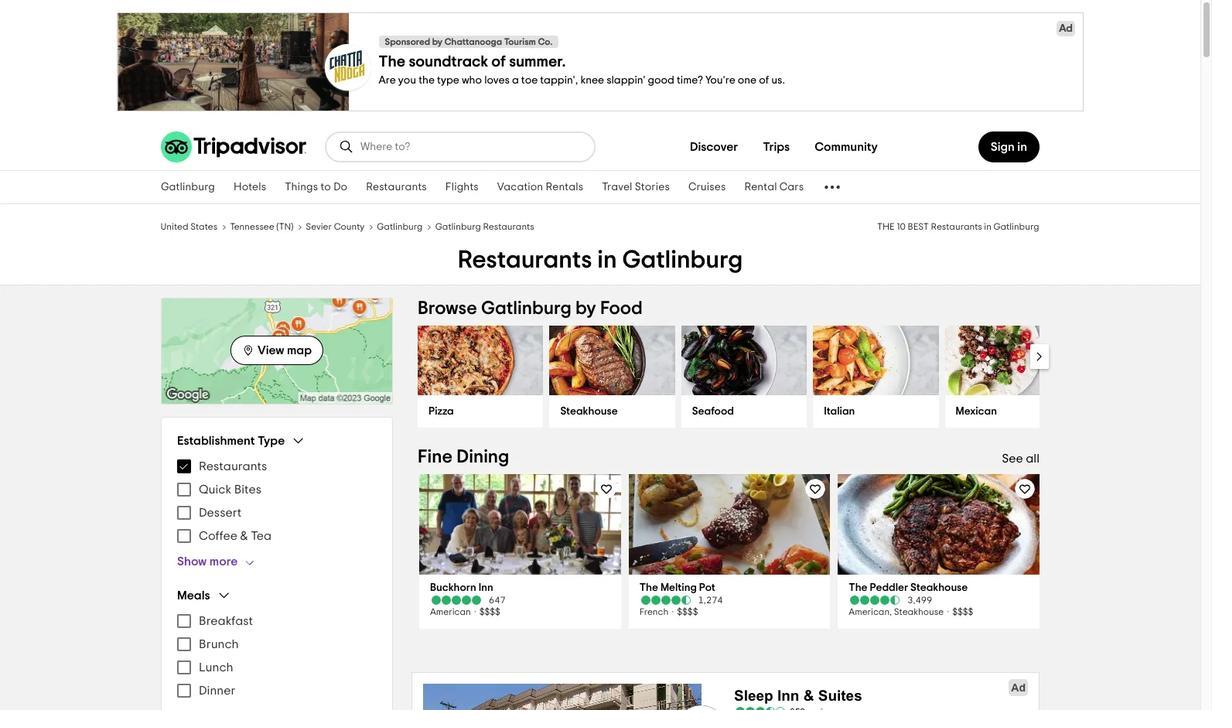 Task type: describe. For each thing, give the bounding box(es) containing it.
restaurants right best
[[932, 222, 983, 231]]

show more button
[[177, 554, 263, 570]]

by
[[576, 300, 597, 318]]

$$$$ for the melting pot
[[677, 608, 699, 617]]

county
[[334, 222, 365, 231]]

vacation rentals
[[498, 182, 584, 193]]

3,499 link
[[849, 595, 1029, 606]]

quick bites
[[199, 484, 262, 496]]

quick
[[199, 484, 232, 496]]

see all
[[1003, 453, 1040, 465]]

group containing establishment type
[[177, 433, 377, 570]]

fine
[[418, 448, 453, 467]]

&
[[240, 530, 248, 543]]

tennessee
[[230, 222, 275, 231]]

american, steakhouse
[[849, 608, 944, 617]]

view map button
[[231, 336, 324, 365]]

1 vertical spatial steakhouse
[[911, 583, 969, 594]]

1 vertical spatial in
[[985, 222, 993, 231]]

things
[[285, 182, 318, 193]]

the
[[878, 222, 896, 231]]

things to do link
[[276, 171, 357, 204]]

the 10  best restaurants in gatlinburg
[[878, 222, 1040, 231]]

flights link
[[436, 171, 488, 204]]

group containing meals
[[177, 588, 377, 703]]

united states
[[161, 222, 218, 231]]

4.5 of 5 bubbles. 3,499 reviews element
[[849, 595, 1029, 606]]

0 horizontal spatial gatlinburg link
[[152, 171, 224, 204]]

the melting pot
[[640, 583, 716, 594]]

cars
[[780, 182, 804, 193]]

menu containing breakfast
[[177, 610, 377, 703]]

states
[[191, 222, 218, 231]]

647 link
[[430, 595, 610, 606]]

1,274 link
[[640, 595, 820, 606]]

inn
[[479, 583, 494, 594]]

show
[[177, 556, 207, 568]]

in for sign in
[[1018, 141, 1028, 153]]

pot
[[700, 583, 716, 594]]

peddler
[[870, 583, 909, 594]]

establishment type
[[177, 435, 285, 447]]

united
[[161, 222, 189, 231]]

647
[[489, 596, 506, 605]]

mexican link
[[946, 396, 1071, 428]]

trips button
[[751, 132, 803, 163]]

buckhorn inn link
[[430, 581, 610, 595]]

best
[[909, 222, 930, 231]]

restaurants link
[[357, 171, 436, 204]]

sign in
[[991, 141, 1028, 153]]

pizza
[[429, 406, 454, 417]]

mexican
[[956, 406, 998, 417]]

french
[[640, 608, 669, 617]]

community
[[815, 141, 878, 153]]

tripadvisor image
[[161, 132, 307, 163]]

dining
[[457, 448, 510, 467]]

sign in link
[[979, 132, 1040, 163]]

dinner
[[199, 685, 236, 697]]

the peddler steakhouse
[[849, 583, 969, 594]]

bites
[[234, 484, 262, 496]]

rentals
[[546, 182, 584, 193]]

search image
[[339, 139, 355, 155]]

melting
[[661, 583, 697, 594]]

travel stories
[[602, 182, 670, 193]]

hotels
[[234, 182, 266, 193]]

tennessee (tn)
[[230, 222, 294, 231]]

gatlinburg restaurants
[[436, 222, 535, 231]]

hotels link
[[224, 171, 276, 204]]

brunch
[[199, 639, 239, 651]]

lunch
[[199, 662, 234, 674]]

buckhorn inn
[[430, 583, 494, 594]]

community button
[[803, 132, 891, 163]]

the for the peddler steakhouse
[[849, 583, 868, 594]]

trips
[[763, 141, 790, 153]]

$$$$ for the peddler steakhouse
[[953, 608, 974, 617]]

menu containing restaurants
[[177, 455, 377, 548]]

tennessee (tn) link
[[230, 220, 294, 232]]

vacation rentals link
[[488, 171, 593, 204]]

pizza link
[[418, 396, 544, 428]]

Search search field
[[361, 140, 582, 154]]

coffee & tea
[[199, 530, 272, 543]]

more
[[210, 556, 238, 568]]

seafood
[[693, 406, 734, 417]]



Task type: vqa. For each thing, say whether or not it's contained in the screenshot.
FRIENDLY
no



Task type: locate. For each thing, give the bounding box(es) containing it.
type
[[258, 435, 285, 447]]

vacation
[[498, 182, 544, 193]]

travel
[[602, 182, 633, 193]]

rental cars
[[745, 182, 804, 193]]

travel stories link
[[593, 171, 680, 204]]

0 vertical spatial gatlinburg link
[[152, 171, 224, 204]]

None search field
[[327, 133, 594, 161]]

the melting pot link
[[640, 581, 820, 595]]

browse
[[418, 300, 477, 318]]

restaurants up quick bites
[[199, 461, 267, 473]]

gatlinburg
[[161, 182, 215, 193], [378, 222, 423, 231], [436, 222, 481, 231], [995, 222, 1040, 231], [623, 248, 743, 272], [481, 300, 572, 318]]

seafood link
[[682, 396, 807, 428]]

italian link
[[814, 396, 939, 428]]

0 vertical spatial steakhouse
[[561, 406, 618, 417]]

do
[[334, 182, 348, 193]]

0 vertical spatial advertisement region
[[0, 12, 1201, 111]]

american
[[430, 608, 471, 617]]

browse gatlinburg by food
[[418, 300, 643, 318]]

restaurants up browse gatlinburg by food
[[458, 248, 592, 272]]

see all link
[[1003, 453, 1040, 465]]

1,274
[[699, 596, 723, 605]]

$$$$ for buckhorn inn
[[480, 608, 501, 617]]

view
[[258, 344, 284, 357]]

in for restaurants in gatlinburg
[[598, 248, 617, 272]]

restaurants inside "link"
[[366, 182, 427, 193]]

1 horizontal spatial $$$$
[[677, 608, 699, 617]]

to
[[321, 182, 331, 193]]

sign
[[991, 141, 1015, 153]]

2 the from the left
[[849, 583, 868, 594]]

restaurants in gatlinburg
[[458, 248, 743, 272]]

the up french
[[640, 583, 659, 594]]

1 horizontal spatial the
[[849, 583, 868, 594]]

rental
[[745, 182, 778, 193]]

1 vertical spatial menu
[[177, 610, 377, 703]]

in right sign on the top of the page
[[1018, 141, 1028, 153]]

1 $$$$ from the left
[[480, 608, 501, 617]]

1 group from the top
[[177, 433, 377, 570]]

$$$$ down melting
[[677, 608, 699, 617]]

american,
[[849, 608, 893, 617]]

sevier county link
[[306, 220, 365, 232]]

coffee
[[199, 530, 238, 543]]

tea
[[251, 530, 272, 543]]

discover
[[690, 141, 739, 153]]

the peddler steakhouse link
[[849, 581, 1029, 595]]

the up american, at the bottom right of page
[[849, 583, 868, 594]]

0 horizontal spatial the
[[640, 583, 659, 594]]

steakhouse link
[[550, 396, 676, 428]]

fine dining
[[418, 448, 510, 467]]

1 horizontal spatial gatlinburg link
[[378, 220, 423, 232]]

sevier county
[[306, 222, 365, 231]]

$$$$ down 647
[[480, 608, 501, 617]]

0 horizontal spatial $$$$
[[480, 608, 501, 617]]

0 vertical spatial menu
[[177, 455, 377, 548]]

$$$$ down 4.5 of 5 bubbles. 3,499 reviews element
[[953, 608, 974, 617]]

in right best
[[985, 222, 993, 231]]

1 vertical spatial advertisement region
[[412, 673, 1040, 711]]

all
[[1027, 453, 1040, 465]]

3,499
[[908, 596, 933, 605]]

the for the melting pot
[[640, 583, 659, 594]]

flights
[[446, 182, 479, 193]]

2 horizontal spatial in
[[1018, 141, 1028, 153]]

1 vertical spatial group
[[177, 588, 377, 703]]

0 horizontal spatial in
[[598, 248, 617, 272]]

gatlinburg link up united states link
[[152, 171, 224, 204]]

buckhorn
[[430, 583, 477, 594]]

things to do
[[285, 182, 348, 193]]

food
[[601, 300, 643, 318]]

2 vertical spatial in
[[598, 248, 617, 272]]

0 vertical spatial group
[[177, 433, 377, 570]]

map
[[287, 344, 312, 357]]

breakfast
[[199, 615, 253, 628]]

view map
[[258, 344, 312, 357]]

steakhouse
[[561, 406, 618, 417], [911, 583, 969, 594], [895, 608, 944, 617]]

in
[[1018, 141, 1028, 153], [985, 222, 993, 231], [598, 248, 617, 272]]

united states link
[[161, 220, 218, 232]]

rental cars link
[[736, 171, 814, 204]]

2 vertical spatial steakhouse
[[895, 608, 944, 617]]

menu
[[177, 455, 377, 548], [177, 610, 377, 703]]

restaurants right do
[[366, 182, 427, 193]]

group
[[177, 433, 377, 570], [177, 588, 377, 703]]

3 $$$$ from the left
[[953, 608, 974, 617]]

show more
[[177, 556, 238, 568]]

(tn)
[[277, 222, 294, 231]]

4.5 of 5 bubbles. 1,274 reviews element
[[640, 595, 820, 606]]

gatlinburg link down restaurants "link"
[[378, 220, 423, 232]]

stories
[[635, 182, 670, 193]]

1 menu from the top
[[177, 455, 377, 548]]

cruises
[[689, 182, 726, 193]]

1 the from the left
[[640, 583, 659, 594]]

advertisement region
[[0, 12, 1201, 111], [412, 673, 1040, 711]]

2 menu from the top
[[177, 610, 377, 703]]

1 vertical spatial gatlinburg link
[[378, 220, 423, 232]]

discover button
[[678, 132, 751, 163]]

0 vertical spatial in
[[1018, 141, 1028, 153]]

italian
[[824, 406, 855, 417]]

meals
[[177, 589, 210, 602]]

dessert
[[199, 507, 242, 519]]

1 horizontal spatial in
[[985, 222, 993, 231]]

2 group from the top
[[177, 588, 377, 703]]

in up food
[[598, 248, 617, 272]]

5.0 of 5 bubbles. 647 reviews element
[[430, 595, 610, 606]]

2 horizontal spatial $$$$
[[953, 608, 974, 617]]

cruises link
[[680, 171, 736, 204]]

restaurants down vacation
[[483, 222, 535, 231]]

2 $$$$ from the left
[[677, 608, 699, 617]]

establishment
[[177, 435, 255, 447]]



